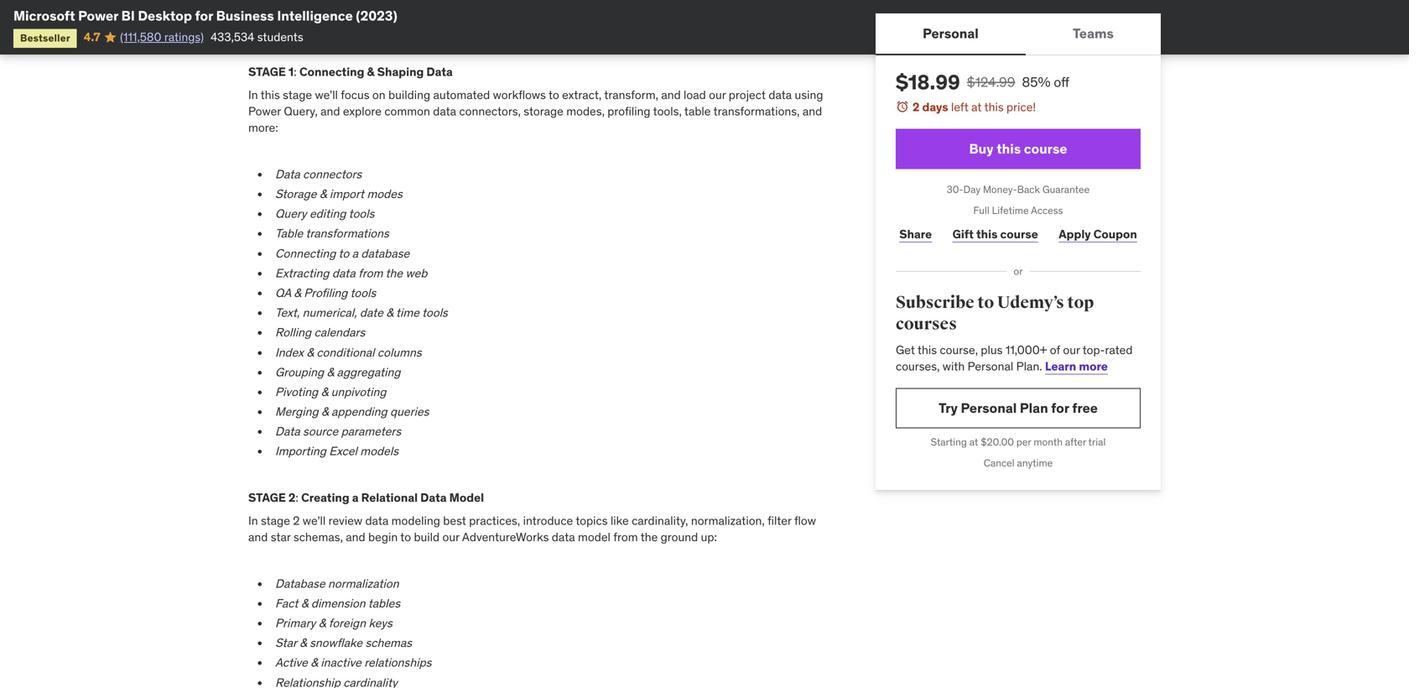 Task type: vqa. For each thing, say whether or not it's contained in the screenshot.
the automated at left top
yes



Task type: describe. For each thing, give the bounding box(es) containing it.
85%
[[1023, 73, 1051, 91]]

ground
[[661, 530, 698, 545]]

in inside stage 1 : connecting & shaping data in this stage we'll focus on building automated workflows to extract, transform, and load our project data using power query, and explore common data connectors, storage modes, profiling tools, table transformations, and more:
[[248, 87, 258, 102]]

coupon
[[1094, 226, 1138, 242]]

load
[[684, 87, 706, 102]]

creating
[[301, 490, 350, 505]]

2 days left at this price!
[[913, 99, 1037, 115]]

to up professionals
[[374, 1, 384, 17]]

gift this course link
[[950, 218, 1042, 251]]

time
[[396, 305, 420, 320]]

tools,
[[653, 104, 682, 119]]

learn more
[[1046, 359, 1108, 374]]

we'll inside stage 2 : creating a relational data model in stage 2 we'll review data modeling best practices, introduce topics like cardinality, normalization, filter flow and star schemas, and begin to build our adventureworks data model from the ground up:
[[303, 513, 326, 528]]

buy this course
[[970, 140, 1068, 157]]

dimension
[[311, 596, 366, 611]]

share button
[[896, 218, 936, 251]]

begin
[[368, 530, 398, 545]]

modes,
[[567, 104, 605, 119]]

follow
[[387, 1, 418, 17]]

storage
[[275, 186, 317, 201]]

we'll inside stage 1 : connecting & shaping data in this stage we'll focus on building automated workflows to extract, transform, and load our project data using power query, and explore common data connectors, storage modes, profiling tools, table transformations, and more:
[[315, 87, 338, 102]]

power inside stage 1 : connecting & shaping data in this stage we'll focus on building automated workflows to extract, transform, and load our project data using power query, and explore common data connectors, storage modes, profiling tools, table transformations, and more:
[[248, 104, 281, 119]]

model
[[578, 530, 611, 545]]

buy
[[970, 140, 994, 157]]

excel
[[329, 444, 357, 459]]

designed
[[323, 1, 371, 17]]

this for buy
[[997, 140, 1022, 157]]

extract,
[[562, 87, 602, 102]]

active
[[275, 655, 308, 670]]

primary
[[275, 616, 316, 631]]

teams
[[1073, 25, 1114, 42]]

storage
[[524, 104, 564, 119]]

our inside stage 2 : creating a relational data model in stage 2 we'll review data modeling best practices, introduce topics like cardinality, normalization, filter flow and star schemas, and begin to build our adventureworks data model from the ground up:
[[443, 530, 460, 545]]

database
[[275, 576, 325, 591]]

0 vertical spatial 2
[[913, 99, 920, 115]]

editing
[[310, 206, 346, 221]]

project
[[729, 87, 766, 102]]

off
[[1054, 73, 1070, 91]]

433,534
[[211, 29, 255, 44]]

stage for this
[[248, 64, 286, 79]]

data left the using
[[769, 87, 792, 102]]

a inside stage 2 : creating a relational data model in stage 2 we'll review data modeling best practices, introduce topics like cardinality, normalization, filter flow and star schemas, and begin to build our adventureworks data model from the ground up:
[[352, 490, 359, 505]]

stage 2 : creating a relational data model in stage 2 we'll review data modeling best practices, introduce topics like cardinality, normalization, filter flow and star schemas, and begin to build our adventureworks data model from the ground up:
[[248, 490, 816, 545]]

& left time
[[386, 305, 394, 320]]

alarm image
[[896, 100, 910, 113]]

microsoft power bi desktop for business intelligence (2023)
[[13, 7, 398, 24]]

this for get
[[918, 342, 937, 357]]

our inside get this course, plus 11,000+ of our top-rated courses, with personal plan.
[[1064, 342, 1081, 357]]

inactive
[[321, 655, 362, 670]]

0 horizontal spatial for
[[195, 7, 213, 24]]

transformations,
[[714, 104, 800, 119]]

free
[[1073, 399, 1098, 417]]

database
[[361, 246, 410, 261]]

personal inside get this course, plus 11,000+ of our top-rated courses, with personal plan.
[[968, 359, 1014, 374]]

& up snowflake
[[319, 616, 326, 631]]

guarantee
[[1043, 183, 1090, 196]]

a inside 'data connectors storage & import modes query editing tools table transformations connecting to a database extracting data from the web qa & profiling tools text, numerical, date & time tools rolling calendars index & conditional columns grouping & aggregating pivoting & unpivoting merging & appending queries data source parameters importing excel models'
[[352, 246, 358, 261]]

data inside 'data connectors storage & import modes query editing tools table transformations connecting to a database extracting data from the web qa & profiling tools text, numerical, date & time tools rolling calendars index & conditional columns grouping & aggregating pivoting & unpivoting merging & appending queries data source parameters importing excel models'
[[332, 266, 356, 281]]

(111,580 ratings)
[[120, 29, 204, 44]]

try personal plan for free link
[[896, 388, 1141, 428]]

data up begin on the bottom
[[365, 513, 389, 528]]

2 vertical spatial tools
[[422, 305, 448, 320]]

the inside , and simulate real- world tasks that data professionals encounter on the job:
[[505, 18, 523, 33]]

personal button
[[876, 13, 1026, 54]]

students
[[257, 29, 304, 44]]

calendars
[[314, 325, 365, 340]]

try personal plan for free
[[939, 399, 1098, 417]]

plan.
[[1017, 359, 1043, 374]]

more
[[1080, 359, 1108, 374]]

month
[[1034, 436, 1063, 449]]

connecting inside stage 1 : connecting & shaping data in this stage we'll focus on building automated workflows to extract, transform, and load our project data using power query, and explore common data connectors, storage modes, profiling tools, table transformations, and more:
[[300, 64, 365, 79]]

building
[[389, 87, 431, 102]]

connectors
[[303, 167, 362, 182]]

this for gift
[[977, 226, 998, 242]]

plus
[[981, 342, 1003, 357]]

0 vertical spatial at
[[972, 99, 982, 115]]

cancel
[[984, 456, 1015, 469]]

conditional
[[317, 345, 375, 360]]

business
[[216, 7, 274, 24]]

top-
[[1083, 342, 1106, 357]]

simulate
[[740, 1, 785, 17]]

$124.99
[[967, 73, 1016, 91]]

text,
[[275, 305, 300, 320]]

data inside stage 2 : creating a relational data model in stage 2 we'll review data modeling best practices, introduce topics like cardinality, normalization, filter flow and star schemas, and begin to build our adventureworks data model from the ground up:
[[421, 490, 447, 505]]

in inside stage 2 : creating a relational data model in stage 2 we'll review data modeling best practices, introduce topics like cardinality, normalization, filter flow and star schemas, and begin to build our adventureworks data model from the ground up:
[[248, 513, 258, 528]]

rated
[[1106, 342, 1133, 357]]

2 vertical spatial personal
[[961, 399, 1017, 417]]

from inside 'data connectors storage & import modes query editing tools table transformations connecting to a database extracting data from the web qa & profiling tools text, numerical, date & time tools rolling calendars index & conditional columns grouping & aggregating pivoting & unpivoting merging & appending queries data source parameters importing excel models'
[[358, 266, 383, 281]]

queries
[[390, 404, 429, 419]]

flow
[[795, 513, 816, 528]]

& down conditional
[[327, 365, 334, 380]]

anytime
[[1018, 456, 1053, 469]]

try
[[939, 399, 958, 417]]

starting
[[931, 436, 967, 449]]

tab list containing personal
[[876, 13, 1161, 55]]

and down review
[[346, 530, 366, 545]]

cardinality,
[[632, 513, 689, 528]]

data connectors storage & import modes query editing tools table transformations connecting to a database extracting data from the web qa & profiling tools text, numerical, date & time tools rolling calendars index & conditional columns grouping & aggregating pivoting & unpivoting merging & appending queries data source parameters importing excel models
[[275, 167, 448, 459]]

more:
[[248, 120, 278, 135]]

, and simulate real- world tasks that data professionals encounter on the job:
[[248, 1, 812, 33]]

get this course, plus 11,000+ of our top-rated courses, with personal plan.
[[896, 342, 1133, 374]]

normalization
[[328, 576, 399, 591]]

real-
[[788, 1, 812, 17]]

data up 'storage'
[[275, 167, 300, 182]]

bestseller
[[20, 31, 70, 44]]

$18.99
[[896, 70, 961, 95]]

day
[[964, 183, 981, 196]]

schemas,
[[294, 530, 343, 545]]

transformations
[[306, 226, 389, 241]]

pivoting
[[275, 384, 318, 399]]

& up source
[[321, 404, 329, 419]]

profiling
[[304, 285, 348, 300]]

the right follow
[[421, 1, 438, 17]]

stage for in
[[248, 490, 286, 505]]

& right fact
[[301, 596, 308, 611]]

& right qa
[[294, 285, 301, 300]]

0 vertical spatial power
[[78, 7, 118, 24]]

left
[[952, 99, 969, 115]]



Task type: locate. For each thing, give the bounding box(es) containing it.
rolling
[[275, 325, 311, 340]]

2 in from the top
[[248, 513, 258, 528]]

1 horizontal spatial for
[[1052, 399, 1070, 417]]

2 stage from the top
[[248, 490, 286, 505]]

this course is designed to follow the
[[248, 1, 441, 17]]

0 vertical spatial :
[[294, 64, 297, 79]]

1 vertical spatial course
[[1024, 140, 1068, 157]]

this up more:
[[261, 87, 280, 102]]

tab list
[[876, 13, 1161, 55]]

data
[[335, 18, 358, 33], [769, 87, 792, 102], [433, 104, 457, 119], [332, 266, 356, 281], [365, 513, 389, 528], [552, 530, 575, 545]]

this inside "link"
[[977, 226, 998, 242]]

data down introduce
[[552, 530, 575, 545]]

0 horizontal spatial our
[[443, 530, 460, 545]]

2 horizontal spatial our
[[1064, 342, 1081, 357]]

on
[[490, 18, 503, 33], [373, 87, 386, 102]]

0 vertical spatial stage
[[248, 64, 286, 79]]

0 vertical spatial course
[[273, 1, 308, 17]]

2 up schemas,
[[293, 513, 300, 528]]

1 horizontal spatial our
[[709, 87, 726, 102]]

1 in from the top
[[248, 87, 258, 102]]

trial
[[1089, 436, 1106, 449]]

tools right time
[[422, 305, 448, 320]]

this down $124.99
[[985, 99, 1004, 115]]

0 vertical spatial in
[[248, 87, 258, 102]]

our right of
[[1064, 342, 1081, 357]]

personal up $20.00
[[961, 399, 1017, 417]]

1 vertical spatial for
[[1052, 399, 1070, 417]]

bi
[[121, 7, 135, 24]]

we'll
[[315, 87, 338, 102], [303, 513, 326, 528]]

1 vertical spatial stage
[[248, 490, 286, 505]]

data down automated
[[433, 104, 457, 119]]

1 vertical spatial in
[[248, 513, 258, 528]]

1 vertical spatial a
[[352, 490, 359, 505]]

the left job:
[[505, 18, 523, 33]]

this inside stage 1 : connecting & shaping data in this stage we'll focus on building automated workflows to extract, transform, and load our project data using power query, and explore common data connectors, storage modes, profiling tools, table transformations, and more:
[[261, 87, 280, 102]]

and up tools,
[[662, 87, 681, 102]]

to down transformations at the left top of page
[[339, 246, 349, 261]]

1 vertical spatial 2
[[289, 490, 296, 505]]

1 horizontal spatial power
[[248, 104, 281, 119]]

& right active
[[311, 655, 318, 670]]

1 vertical spatial connecting
[[275, 246, 336, 261]]

stage for star
[[261, 513, 290, 528]]

query,
[[284, 104, 318, 119]]

to inside 'data connectors storage & import modes query editing tools table transformations connecting to a database extracting data from the web qa & profiling tools text, numerical, date & time tools rolling calendars index & conditional columns grouping & aggregating pivoting & unpivoting merging & appending queries data source parameters importing excel models'
[[339, 246, 349, 261]]

schemas
[[365, 635, 412, 650]]

tasks
[[280, 18, 308, 33]]

per
[[1017, 436, 1032, 449]]

learn
[[1046, 359, 1077, 374]]

profiling
[[608, 104, 651, 119]]

data down designed
[[335, 18, 358, 33]]

2 a from the top
[[352, 490, 359, 505]]

starting at $20.00 per month after trial cancel anytime
[[931, 436, 1106, 469]]

and right ,
[[718, 1, 737, 17]]

merging
[[275, 404, 319, 419]]

0 vertical spatial personal
[[923, 25, 979, 42]]

gift this course
[[953, 226, 1039, 242]]

2 right alarm image
[[913, 99, 920, 115]]

1 horizontal spatial from
[[614, 530, 638, 545]]

personal inside button
[[923, 25, 979, 42]]

for up the ratings)
[[195, 7, 213, 24]]

& up focus
[[367, 64, 375, 79]]

power up more:
[[248, 104, 281, 119]]

data up profiling
[[332, 266, 356, 281]]

0 vertical spatial for
[[195, 7, 213, 24]]

stage up star
[[261, 513, 290, 528]]

course up tasks
[[273, 1, 308, 17]]

personal
[[923, 25, 979, 42], [968, 359, 1014, 374], [961, 399, 1017, 417]]

snowflake
[[310, 635, 363, 650]]

our down best
[[443, 530, 460, 545]]

the down database
[[386, 266, 403, 281]]

$18.99 $124.99 85% off
[[896, 70, 1070, 95]]

this right gift
[[977, 226, 998, 242]]

30-day money-back guarantee full lifetime access
[[947, 183, 1090, 217]]

star
[[271, 530, 291, 545]]

stage up query,
[[283, 87, 312, 102]]

buy this course button
[[896, 129, 1141, 169]]

index
[[275, 345, 304, 360]]

this right buy
[[997, 140, 1022, 157]]

course inside "link"
[[1001, 226, 1039, 242]]

and left star
[[248, 530, 268, 545]]

keys
[[369, 616, 393, 631]]

udemy's
[[998, 292, 1065, 313]]

data inside , and simulate real- world tasks that data professionals encounter on the job:
[[335, 18, 358, 33]]

& up editing
[[320, 186, 327, 201]]

a up review
[[352, 490, 359, 505]]

we'll up schemas,
[[303, 513, 326, 528]]

stage inside stage 2 : creating a relational data model in stage 2 we'll review data modeling best practices, introduce topics like cardinality, normalization, filter flow and star schemas, and begin to build our adventureworks data model from the ground up:
[[261, 513, 290, 528]]

transform,
[[605, 87, 659, 102]]

modeling
[[392, 513, 441, 528]]

course for gift this course
[[1001, 226, 1039, 242]]

days
[[923, 99, 949, 115]]

& right pivoting at the left bottom of page
[[321, 384, 328, 399]]

0 vertical spatial stage
[[283, 87, 312, 102]]

and right query,
[[321, 104, 340, 119]]

: for 1
[[294, 64, 297, 79]]

subscribe
[[896, 292, 975, 313]]

& inside stage 1 : connecting & shaping data in this stage we'll focus on building automated workflows to extract, transform, and load our project data using power query, and explore common data connectors, storage modes, profiling tools, table transformations, and more:
[[367, 64, 375, 79]]

up:
[[701, 530, 717, 545]]

unpivoting
[[331, 384, 386, 399]]

foreign
[[329, 616, 366, 631]]

back
[[1018, 183, 1041, 196]]

1 vertical spatial power
[[248, 104, 281, 119]]

0 horizontal spatial on
[[373, 87, 386, 102]]

adventureworks
[[462, 530, 549, 545]]

stage inside stage 1 : connecting & shaping data in this stage we'll focus on building automated workflows to extract, transform, and load our project data using power query, and explore common data connectors, storage modes, profiling tools, table transformations, and more:
[[248, 64, 286, 79]]

to inside subscribe to udemy's top courses
[[978, 292, 995, 313]]

encounter
[[434, 18, 487, 33]]

& right star
[[300, 635, 307, 650]]

on inside , and simulate real- world tasks that data professionals encounter on the job:
[[490, 18, 503, 33]]

courses,
[[896, 359, 940, 374]]

1 vertical spatial :
[[296, 490, 299, 505]]

: inside stage 2 : creating a relational data model in stage 2 we'll review data modeling best practices, introduce topics like cardinality, normalization, filter flow and star schemas, and begin to build our adventureworks data model from the ground up:
[[296, 490, 299, 505]]

models
[[360, 444, 399, 459]]

1 a from the top
[[352, 246, 358, 261]]

connecting inside 'data connectors storage & import modes query editing tools table transformations connecting to a database extracting data from the web qa & profiling tools text, numerical, date & time tools rolling calendars index & conditional columns grouping & aggregating pivoting & unpivoting merging & appending queries data source parameters importing excel models'
[[275, 246, 336, 261]]

1
[[289, 64, 294, 79]]

build
[[414, 530, 440, 545]]

0 vertical spatial on
[[490, 18, 503, 33]]

on inside stage 1 : connecting & shaping data in this stage we'll focus on building automated workflows to extract, transform, and load our project data using power query, and explore common data connectors, storage modes, profiling tools, table transformations, and more:
[[373, 87, 386, 102]]

power up 4.7
[[78, 7, 118, 24]]

data up modeling
[[421, 490, 447, 505]]

& right index
[[307, 345, 314, 360]]

connecting
[[300, 64, 365, 79], [275, 246, 336, 261]]

data down merging on the bottom of page
[[275, 424, 300, 439]]

parameters
[[341, 424, 401, 439]]

: left creating
[[296, 490, 299, 505]]

at left $20.00
[[970, 436, 979, 449]]

1 vertical spatial stage
[[261, 513, 290, 528]]

and down the using
[[803, 104, 823, 119]]

0 vertical spatial tools
[[349, 206, 375, 221]]

connectors,
[[459, 104, 521, 119]]

this inside get this course, plus 11,000+ of our top-rated courses, with personal plan.
[[918, 342, 937, 357]]

11,000+
[[1006, 342, 1048, 357]]

for left the free
[[1052, 399, 1070, 417]]

on right encounter
[[490, 18, 503, 33]]

tools up transformations at the left top of page
[[349, 206, 375, 221]]

from down database
[[358, 266, 383, 281]]

to up storage
[[549, 87, 560, 102]]

course,
[[940, 342, 979, 357]]

2
[[913, 99, 920, 115], [289, 490, 296, 505], [293, 513, 300, 528]]

1 vertical spatial our
[[1064, 342, 1081, 357]]

shaping
[[377, 64, 424, 79]]

teams button
[[1026, 13, 1161, 54]]

common
[[385, 104, 430, 119]]

2 vertical spatial our
[[443, 530, 460, 545]]

apply coupon
[[1059, 226, 1138, 242]]

of
[[1051, 342, 1061, 357]]

with
[[943, 359, 965, 374]]

2 left creating
[[289, 490, 296, 505]]

personal down plus
[[968, 359, 1014, 374]]

stage up star
[[248, 490, 286, 505]]

this inside button
[[997, 140, 1022, 157]]

our right load
[[709, 87, 726, 102]]

personal up $18.99
[[923, 25, 979, 42]]

1 vertical spatial from
[[614, 530, 638, 545]]

course for buy this course
[[1024, 140, 1068, 157]]

: for 2
[[296, 490, 299, 505]]

the down 'cardinality,'
[[641, 530, 658, 545]]

(111,580
[[120, 29, 161, 44]]

connecting up extracting
[[275, 246, 336, 261]]

stage inside stage 2 : creating a relational data model in stage 2 we'll review data modeling best practices, introduce topics like cardinality, normalization, filter flow and star schemas, and begin to build our adventureworks data model from the ground up:
[[248, 490, 286, 505]]

course up back
[[1024, 140, 1068, 157]]

: down the students
[[294, 64, 297, 79]]

1 vertical spatial we'll
[[303, 513, 326, 528]]

course inside button
[[1024, 140, 1068, 157]]

tools up date at the left
[[350, 285, 376, 300]]

0 horizontal spatial power
[[78, 7, 118, 24]]

subscribe to udemy's top courses
[[896, 292, 1095, 335]]

after
[[1066, 436, 1087, 449]]

job:
[[526, 18, 545, 33]]

the inside stage 2 : creating a relational data model in stage 2 we'll review data modeling best practices, introduce topics like cardinality, normalization, filter flow and star schemas, and begin to build our adventureworks data model from the ground up:
[[641, 530, 658, 545]]

from inside stage 2 : creating a relational data model in stage 2 we'll review data modeling best practices, introduce topics like cardinality, normalization, filter flow and star schemas, and begin to build our adventureworks data model from the ground up:
[[614, 530, 638, 545]]

: inside stage 1 : connecting & shaping data in this stage we'll focus on building automated workflows to extract, transform, and load our project data using power query, and explore common data connectors, storage modes, profiling tools, table transformations, and more:
[[294, 64, 297, 79]]

to left udemy's
[[978, 292, 995, 313]]

like
[[611, 513, 629, 528]]

1 stage from the top
[[248, 64, 286, 79]]

fact
[[275, 596, 298, 611]]

course down lifetime
[[1001, 226, 1039, 242]]

2 vertical spatial course
[[1001, 226, 1039, 242]]

we'll left focus
[[315, 87, 338, 102]]

stage inside stage 1 : connecting & shaping data in this stage we'll focus on building automated workflows to extract, transform, and load our project data using power query, and explore common data connectors, storage modes, profiling tools, table transformations, and more:
[[283, 87, 312, 102]]

from down like
[[614, 530, 638, 545]]

using
[[795, 87, 824, 102]]

to inside stage 1 : connecting & shaping data in this stage we'll focus on building automated workflows to extract, transform, and load our project data using power query, and explore common data connectors, storage modes, profiling tools, table transformations, and more:
[[549, 87, 560, 102]]

is
[[311, 1, 320, 17]]

share
[[900, 226, 933, 242]]

0 vertical spatial a
[[352, 246, 358, 261]]

0 horizontal spatial from
[[358, 266, 383, 281]]

explore
[[343, 104, 382, 119]]

connecting up focus
[[300, 64, 365, 79]]

aggregating
[[337, 365, 401, 380]]

full
[[974, 204, 990, 217]]

from
[[358, 266, 383, 281], [614, 530, 638, 545]]

relational
[[361, 490, 418, 505]]

on up explore
[[373, 87, 386, 102]]

30-
[[947, 183, 964, 196]]

at inside starting at $20.00 per month after trial cancel anytime
[[970, 436, 979, 449]]

0 vertical spatial we'll
[[315, 87, 338, 102]]

best
[[443, 513, 466, 528]]

filter
[[768, 513, 792, 528]]

the inside 'data connectors storage & import modes query editing tools table transformations connecting to a database extracting data from the web qa & profiling tools text, numerical, date & time tools rolling calendars index & conditional columns grouping & aggregating pivoting & unpivoting merging & appending queries data source parameters importing excel models'
[[386, 266, 403, 281]]

date
[[360, 305, 383, 320]]

this up courses,
[[918, 342, 937, 357]]

stage for power
[[283, 87, 312, 102]]

0 vertical spatial from
[[358, 266, 383, 281]]

2 vertical spatial 2
[[293, 513, 300, 528]]

to down modeling
[[401, 530, 411, 545]]

0 vertical spatial our
[[709, 87, 726, 102]]

stage left 1
[[248, 64, 286, 79]]

import
[[330, 186, 364, 201]]

our inside stage 1 : connecting & shaping data in this stage we'll focus on building automated workflows to extract, transform, and load our project data using power query, and explore common data connectors, storage modes, profiling tools, table transformations, and more:
[[709, 87, 726, 102]]

modes
[[367, 186, 403, 201]]

1 vertical spatial tools
[[350, 285, 376, 300]]

1 vertical spatial personal
[[968, 359, 1014, 374]]

at right left
[[972, 99, 982, 115]]

normalization,
[[691, 513, 765, 528]]

appending
[[331, 404, 387, 419]]

professionals
[[361, 18, 431, 33]]

qa
[[275, 285, 291, 300]]

model
[[450, 490, 484, 505]]

data inside stage 1 : connecting & shaping data in this stage we'll focus on building automated workflows to extract, transform, and load our project data using power query, and explore common data connectors, storage modes, profiling tools, table transformations, and more:
[[427, 64, 453, 79]]

and inside , and simulate real- world tasks that data professionals encounter on the job:
[[718, 1, 737, 17]]

0 vertical spatial connecting
[[300, 64, 365, 79]]

data up automated
[[427, 64, 453, 79]]

a down transformations at the left top of page
[[352, 246, 358, 261]]

to inside stage 2 : creating a relational data model in stage 2 we'll review data modeling best practices, introduce topics like cardinality, normalization, filter flow and star schemas, and begin to build our adventureworks data model from the ground up:
[[401, 530, 411, 545]]

top
[[1068, 292, 1095, 313]]

1 vertical spatial at
[[970, 436, 979, 449]]

1 vertical spatial on
[[373, 87, 386, 102]]

1 horizontal spatial on
[[490, 18, 503, 33]]



